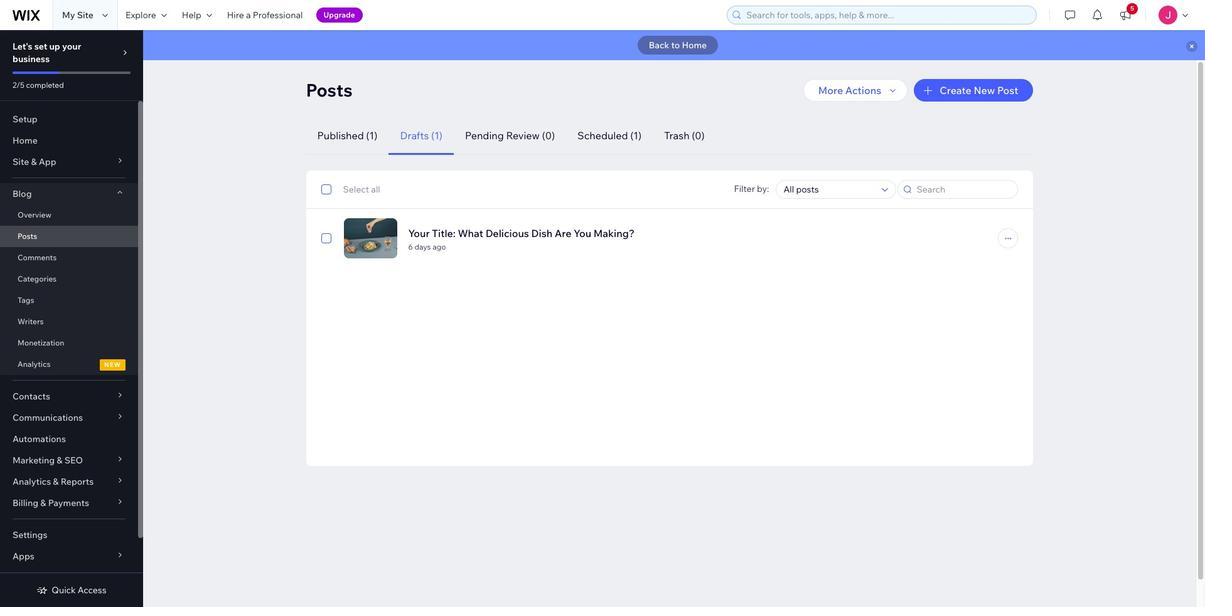 Task type: describe. For each thing, give the bounding box(es) containing it.
automations link
[[0, 429, 138, 450]]

actions
[[846, 84, 882, 97]]

select
[[343, 184, 369, 195]]

trash (0)
[[665, 129, 705, 142]]

apps button
[[0, 546, 138, 568]]

new
[[974, 84, 996, 97]]

marketing
[[13, 455, 55, 467]]

reports
[[61, 477, 94, 488]]

let's set up your business
[[13, 41, 81, 65]]

published
[[317, 129, 364, 142]]

back to home alert
[[143, 30, 1206, 60]]

analytics & reports
[[13, 477, 94, 488]]

scheduled
[[578, 129, 628, 142]]

seo
[[64, 455, 83, 467]]

marketing & seo button
[[0, 450, 138, 472]]

dish
[[532, 227, 553, 240]]

upgrade button
[[316, 8, 363, 23]]

setup link
[[0, 109, 138, 130]]

1 horizontal spatial site
[[77, 9, 94, 21]]

published (1)
[[317, 129, 378, 142]]

posts link
[[0, 226, 138, 247]]

let's
[[13, 41, 32, 52]]

& for marketing
[[57, 455, 63, 467]]

blog
[[13, 188, 32, 200]]

hire a professional
[[227, 9, 303, 21]]

your title: what delicious dish are you making? 6 days ago
[[409, 227, 635, 252]]

tags
[[18, 296, 34, 305]]

hire a professional link
[[220, 0, 311, 30]]

billing
[[13, 498, 38, 509]]

your
[[62, 41, 81, 52]]

site & app button
[[0, 151, 138, 173]]

drafts (1)
[[400, 129, 443, 142]]

comments link
[[0, 247, 138, 269]]

settings
[[13, 530, 47, 541]]

analytics for analytics & reports
[[13, 477, 51, 488]]

up
[[49, 41, 60, 52]]

my
[[62, 9, 75, 21]]

pending review (0)
[[465, 129, 555, 142]]

& for analytics
[[53, 477, 59, 488]]

contacts button
[[0, 386, 138, 408]]

writers link
[[0, 311, 138, 333]]

2/5
[[13, 80, 24, 90]]

more actions
[[819, 84, 882, 97]]

contacts
[[13, 391, 50, 403]]

Search for tools, apps, help & more... field
[[743, 6, 1033, 24]]

drafts (1) button
[[389, 117, 454, 155]]

sidebar element
[[0, 30, 143, 608]]

review
[[506, 129, 540, 142]]

pending
[[465, 129, 504, 142]]

categories link
[[0, 269, 138, 290]]

cms
[[13, 573, 33, 584]]

what
[[458, 227, 484, 240]]

delicious
[[486, 227, 529, 240]]

are
[[555, 227, 572, 240]]

a
[[246, 9, 251, 21]]

Search field
[[913, 181, 1014, 198]]

setup
[[13, 114, 38, 125]]

communications button
[[0, 408, 138, 429]]

professional
[[253, 9, 303, 21]]

posts inside sidebar element
[[18, 232, 37, 241]]

tab list containing published (1)
[[306, 117, 1018, 155]]

(1) for scheduled (1)
[[631, 129, 642, 142]]

create new post
[[940, 84, 1019, 97]]

drafts
[[400, 129, 429, 142]]

making?
[[594, 227, 635, 240]]

app
[[39, 156, 56, 168]]

set
[[34, 41, 47, 52]]

scheduled (1) button
[[567, 117, 653, 155]]

(1) for drafts (1)
[[431, 129, 443, 142]]



Task type: vqa. For each thing, say whether or not it's contained in the screenshot.
SEO
yes



Task type: locate. For each thing, give the bounding box(es) containing it.
your
[[409, 227, 430, 240]]

quick access button
[[37, 585, 107, 597]]

monetization link
[[0, 333, 138, 354]]

home down "setup"
[[13, 135, 38, 146]]

blog button
[[0, 183, 138, 205]]

0 vertical spatial home
[[682, 40, 707, 51]]

2/5 completed
[[13, 80, 64, 90]]

0 horizontal spatial site
[[13, 156, 29, 168]]

all
[[371, 184, 380, 195]]

quick
[[52, 585, 76, 597]]

trash (0) button
[[653, 117, 716, 155]]

2 (1) from the left
[[431, 129, 443, 142]]

Select all checkbox
[[321, 182, 380, 197]]

& inside 'popup button'
[[40, 498, 46, 509]]

hire
[[227, 9, 244, 21]]

& inside dropdown button
[[53, 477, 59, 488]]

0 vertical spatial analytics
[[18, 360, 51, 369]]

& left reports
[[53, 477, 59, 488]]

communications
[[13, 413, 83, 424]]

business
[[13, 53, 50, 65]]

1 vertical spatial site
[[13, 156, 29, 168]]

analytics down marketing
[[13, 477, 51, 488]]

site right my
[[77, 9, 94, 21]]

overview
[[18, 210, 51, 220]]

(1) right drafts
[[431, 129, 443, 142]]

(1) for published (1)
[[366, 129, 378, 142]]

filter
[[735, 184, 755, 195]]

1 horizontal spatial posts
[[306, 79, 353, 101]]

1 vertical spatial analytics
[[13, 477, 51, 488]]

0 horizontal spatial (0)
[[542, 129, 555, 142]]

published (1) button
[[306, 117, 389, 155]]

payments
[[48, 498, 89, 509]]

home inside "link"
[[13, 135, 38, 146]]

& for billing
[[40, 498, 46, 509]]

home
[[682, 40, 707, 51], [13, 135, 38, 146]]

analytics for analytics
[[18, 360, 51, 369]]

0 vertical spatial posts
[[306, 79, 353, 101]]

title:
[[432, 227, 456, 240]]

None field
[[780, 181, 878, 198]]

&
[[31, 156, 37, 168], [57, 455, 63, 467], [53, 477, 59, 488], [40, 498, 46, 509]]

2 horizontal spatial (1)
[[631, 129, 642, 142]]

1 (1) from the left
[[366, 129, 378, 142]]

billing & payments
[[13, 498, 89, 509]]

6
[[409, 242, 413, 252]]

1 horizontal spatial (0)
[[692, 129, 705, 142]]

& left the seo
[[57, 455, 63, 467]]

1 (0) from the left
[[542, 129, 555, 142]]

5 button
[[1112, 0, 1140, 30]]

back to home
[[649, 40, 707, 51]]

pending review (0) button
[[454, 117, 567, 155]]

None checkbox
[[321, 231, 331, 246]]

analytics inside dropdown button
[[13, 477, 51, 488]]

(0)
[[542, 129, 555, 142], [692, 129, 705, 142]]

analytics & reports button
[[0, 472, 138, 493]]

(0) right trash
[[692, 129, 705, 142]]

help
[[182, 9, 201, 21]]

trash
[[665, 129, 690, 142]]

(1) inside "button"
[[431, 129, 443, 142]]

1 vertical spatial home
[[13, 135, 38, 146]]

analytics down monetization
[[18, 360, 51, 369]]

help button
[[174, 0, 220, 30]]

site inside dropdown button
[[13, 156, 29, 168]]

create
[[940, 84, 972, 97]]

quick access
[[52, 585, 107, 597]]

settings link
[[0, 525, 138, 546]]

categories
[[18, 274, 57, 284]]

comments
[[18, 253, 57, 263]]

upgrade
[[324, 10, 355, 19]]

1 horizontal spatial home
[[682, 40, 707, 51]]

& right billing
[[40, 498, 46, 509]]

home link
[[0, 130, 138, 151]]

& for site
[[31, 156, 37, 168]]

1 vertical spatial posts
[[18, 232, 37, 241]]

ago
[[433, 242, 446, 252]]

back
[[649, 40, 670, 51]]

explore
[[126, 9, 156, 21]]

1 horizontal spatial (1)
[[431, 129, 443, 142]]

site left app
[[13, 156, 29, 168]]

access
[[78, 585, 107, 597]]

marketing & seo
[[13, 455, 83, 467]]

filter by:
[[735, 184, 770, 195]]

(1) right scheduled
[[631, 129, 642, 142]]

to
[[672, 40, 680, 51]]

home inside button
[[682, 40, 707, 51]]

(1) right published
[[366, 129, 378, 142]]

posts down overview at the top
[[18, 232, 37, 241]]

2 (0) from the left
[[692, 129, 705, 142]]

tab list
[[306, 117, 1018, 155]]

site & app
[[13, 156, 56, 168]]

overview link
[[0, 205, 138, 226]]

0 horizontal spatial (1)
[[366, 129, 378, 142]]

select all
[[343, 184, 380, 195]]

by:
[[757, 184, 770, 195]]

billing & payments button
[[0, 493, 138, 514]]

0 horizontal spatial home
[[13, 135, 38, 146]]

monetization
[[18, 338, 64, 348]]

my site
[[62, 9, 94, 21]]

create new post button
[[914, 79, 1033, 102]]

scheduled (1)
[[578, 129, 642, 142]]

(0) right the review
[[542, 129, 555, 142]]

0 vertical spatial site
[[77, 9, 94, 21]]

tags link
[[0, 290, 138, 311]]

writers
[[18, 317, 44, 327]]

new
[[104, 361, 121, 369]]

back to home button
[[638, 36, 719, 55]]

you
[[574, 227, 592, 240]]

5
[[1131, 4, 1135, 13]]

completed
[[26, 80, 64, 90]]

3 (1) from the left
[[631, 129, 642, 142]]

days
[[415, 242, 431, 252]]

& left app
[[31, 156, 37, 168]]

cms link
[[0, 568, 138, 589]]

posts up published
[[306, 79, 353, 101]]

apps
[[13, 551, 34, 563]]

0 horizontal spatial posts
[[18, 232, 37, 241]]

home right to
[[682, 40, 707, 51]]

site
[[77, 9, 94, 21], [13, 156, 29, 168]]



